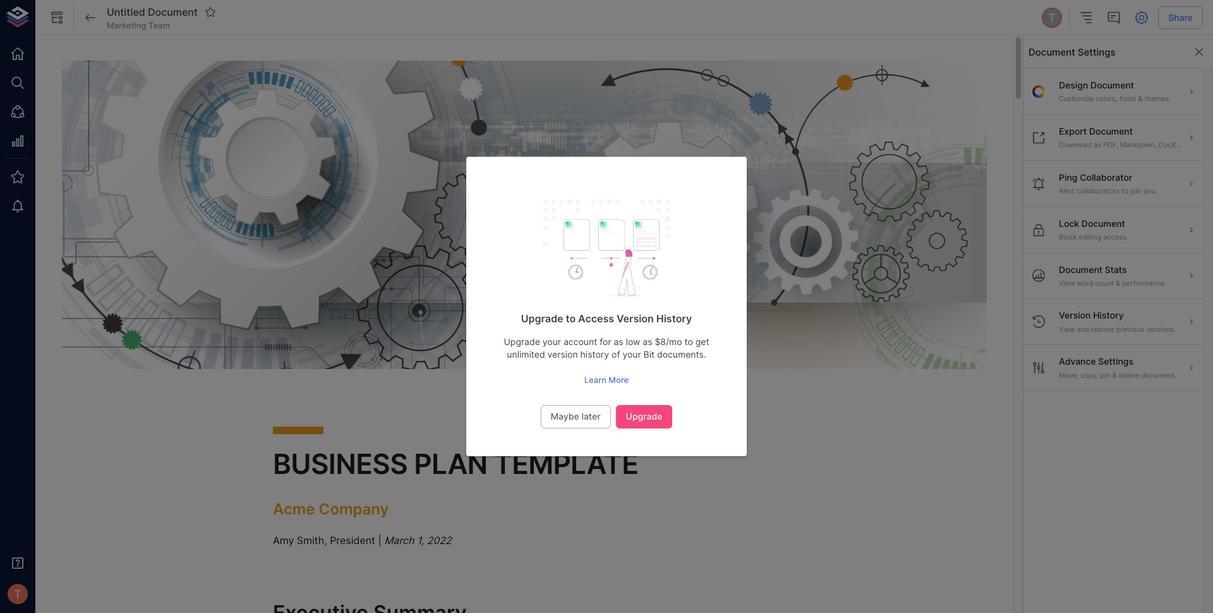 Task type: describe. For each thing, give the bounding box(es) containing it.
1 vertical spatial to
[[566, 312, 576, 325]]

document settings
[[1029, 46, 1116, 58]]

0 horizontal spatial t button
[[4, 580, 32, 608]]

$8/mo
[[655, 336, 682, 347]]

of
[[612, 349, 620, 359]]

upgrade inside button
[[626, 411, 663, 422]]

share
[[1169, 12, 1193, 23]]

learn more
[[584, 375, 629, 385]]

to inside ping collaborator alert collaborators to join you.
[[1122, 187, 1129, 195]]

later
[[582, 411, 601, 422]]

untitled document
[[107, 6, 198, 18]]

& for document
[[1139, 94, 1143, 103]]

themes.
[[1145, 94, 1171, 103]]

0 horizontal spatial your
[[543, 336, 561, 347]]

versions.
[[1147, 325, 1176, 334]]

access
[[578, 312, 614, 325]]

performance.
[[1123, 279, 1167, 288]]

ping
[[1059, 172, 1078, 182]]

version inside version history view and restore previous versions.
[[1059, 310, 1091, 321]]

learn more button
[[581, 371, 632, 390]]

for
[[600, 336, 611, 347]]

markdown,
[[1121, 141, 1157, 149]]

version history view and restore previous versions.
[[1059, 310, 1176, 334]]

settings image
[[1135, 10, 1150, 25]]

low
[[626, 336, 640, 347]]

settings for advance
[[1099, 356, 1134, 367]]

restore
[[1092, 325, 1115, 334]]

marketing team link
[[107, 20, 170, 31]]

ping collaborator alert collaborators to join you.
[[1059, 172, 1158, 195]]

access.
[[1104, 233, 1129, 242]]

1 horizontal spatial as
[[643, 336, 653, 347]]

advance
[[1059, 356, 1096, 367]]

maybe later
[[551, 411, 601, 422]]

editing
[[1079, 233, 1102, 242]]

word
[[1077, 279, 1094, 288]]

more
[[609, 375, 629, 385]]

upgrade to access version history
[[521, 312, 692, 325]]

untitled
[[107, 6, 145, 18]]

& for stats
[[1116, 279, 1121, 288]]

document for design
[[1091, 80, 1134, 90]]

document stats view word count & performance.
[[1059, 264, 1167, 288]]

account
[[564, 336, 597, 347]]

collaborators
[[1077, 187, 1120, 195]]

view for document stats
[[1059, 279, 1075, 288]]

docx...
[[1159, 141, 1182, 149]]

and
[[1077, 325, 1090, 334]]

favorite image
[[205, 6, 216, 18]]

0 vertical spatial t button
[[1040, 6, 1064, 30]]

upgrade your account for as low as $8/mo to get unlimited version history of your bit documents.
[[504, 336, 709, 359]]

0 horizontal spatial version
[[617, 312, 654, 325]]

colors,
[[1096, 94, 1118, 103]]

table of contents image
[[1079, 10, 1094, 25]]

join
[[1131, 187, 1142, 195]]

unlimited
[[507, 349, 545, 359]]

share button
[[1159, 6, 1203, 29]]



Task type: vqa. For each thing, say whether or not it's contained in the screenshot.


Task type: locate. For each thing, give the bounding box(es) containing it.
view inside document stats view word count & performance.
[[1059, 279, 1075, 288]]

upgrade for your
[[504, 336, 540, 347]]

& inside document stats view word count & performance.
[[1116, 279, 1121, 288]]

&
[[1139, 94, 1143, 103], [1116, 279, 1121, 288], [1113, 371, 1117, 380]]

document inside export document download as pdf, markdown, docx...
[[1090, 126, 1133, 136]]

pdf,
[[1104, 141, 1119, 149]]

as left the pdf, at the top of the page
[[1094, 141, 1102, 149]]

1 vertical spatial t
[[14, 587, 21, 601]]

settings inside advance settings move, copy, pin & delete document.
[[1099, 356, 1134, 367]]

& for settings
[[1113, 371, 1117, 380]]

history up restore
[[1093, 310, 1124, 321]]

1 view from the top
[[1059, 279, 1075, 288]]

1 horizontal spatial version
[[1059, 310, 1091, 321]]

2 horizontal spatial as
[[1094, 141, 1102, 149]]

document up team
[[148, 6, 198, 18]]

count
[[1096, 279, 1114, 288]]

design document customize colors, fonts & themes.
[[1059, 80, 1171, 103]]

as inside export document download as pdf, markdown, docx...
[[1094, 141, 1102, 149]]

view
[[1059, 279, 1075, 288], [1059, 325, 1075, 334]]

document.
[[1142, 371, 1177, 380]]

stats
[[1105, 264, 1127, 275]]

& inside the design document customize colors, fonts & themes.
[[1139, 94, 1143, 103]]

1 vertical spatial view
[[1059, 325, 1075, 334]]

2 vertical spatial upgrade
[[626, 411, 663, 422]]

history
[[1093, 310, 1124, 321], [657, 312, 692, 325]]

view inside version history view and restore previous versions.
[[1059, 325, 1075, 334]]

history up $8/mo
[[657, 312, 692, 325]]

to inside upgrade your account for as low as $8/mo to get unlimited version history of your bit documents.
[[685, 336, 693, 347]]

document inside document stats view word count & performance.
[[1059, 264, 1103, 275]]

1 horizontal spatial to
[[685, 336, 693, 347]]

1 vertical spatial upgrade
[[504, 336, 540, 347]]

& right fonts
[[1139, 94, 1143, 103]]

2 view from the top
[[1059, 325, 1075, 334]]

document up colors,
[[1091, 80, 1134, 90]]

design
[[1059, 80, 1089, 90]]

comments image
[[1107, 10, 1122, 25]]

document inside lock document block editing access.
[[1082, 218, 1125, 229]]

document up 'access.'
[[1082, 218, 1125, 229]]

t
[[1049, 11, 1056, 25], [14, 587, 21, 601]]

as up bit at the bottom of page
[[643, 336, 653, 347]]

1 vertical spatial settings
[[1099, 356, 1134, 367]]

version up low
[[617, 312, 654, 325]]

download
[[1059, 141, 1092, 149]]

history
[[581, 349, 609, 359]]

as
[[1094, 141, 1102, 149], [614, 336, 624, 347], [643, 336, 653, 347]]

copy,
[[1081, 371, 1099, 380]]

document inside the design document customize colors, fonts & themes.
[[1091, 80, 1134, 90]]

document for untitled
[[148, 6, 198, 18]]

0 vertical spatial &
[[1139, 94, 1143, 103]]

your up version
[[543, 336, 561, 347]]

2 vertical spatial &
[[1113, 371, 1117, 380]]

0 horizontal spatial t
[[14, 587, 21, 601]]

upgrade inside upgrade your account for as low as $8/mo to get unlimited version history of your bit documents.
[[504, 336, 540, 347]]

settings for document
[[1078, 46, 1116, 58]]

history inside version history view and restore previous versions.
[[1093, 310, 1124, 321]]

maybe
[[551, 411, 579, 422]]

block
[[1059, 233, 1077, 242]]

2 horizontal spatial to
[[1122, 187, 1129, 195]]

1 vertical spatial t button
[[4, 580, 32, 608]]

move,
[[1059, 371, 1079, 380]]

document
[[148, 6, 198, 18], [1029, 46, 1076, 58], [1091, 80, 1134, 90], [1090, 126, 1133, 136], [1082, 218, 1125, 229], [1059, 264, 1103, 275]]

view left the "word"
[[1059, 279, 1075, 288]]

t button
[[1040, 6, 1064, 30], [4, 580, 32, 608]]

1 horizontal spatial t
[[1049, 11, 1056, 25]]

documents.
[[657, 349, 706, 359]]

& inside advance settings move, copy, pin & delete document.
[[1113, 371, 1117, 380]]

advance settings move, copy, pin & delete document.
[[1059, 356, 1177, 380]]

0 horizontal spatial history
[[657, 312, 692, 325]]

to left get
[[685, 336, 693, 347]]

version
[[1059, 310, 1091, 321], [617, 312, 654, 325]]

settings up pin on the bottom of the page
[[1099, 356, 1134, 367]]

upgrade button
[[616, 405, 673, 428]]

upgrade
[[521, 312, 563, 325], [504, 336, 540, 347], [626, 411, 663, 422]]

team
[[148, 20, 170, 30]]

settings down table of contents image
[[1078, 46, 1116, 58]]

0 vertical spatial settings
[[1078, 46, 1116, 58]]

0 horizontal spatial as
[[614, 336, 624, 347]]

upgrade for to
[[521, 312, 563, 325]]

document for export
[[1090, 126, 1133, 136]]

& right pin on the bottom of the page
[[1113, 371, 1117, 380]]

export
[[1059, 126, 1087, 136]]

document up the "word"
[[1059, 264, 1103, 275]]

customize
[[1059, 94, 1094, 103]]

1 vertical spatial your
[[623, 349, 641, 359]]

export document download as pdf, markdown, docx...
[[1059, 126, 1182, 149]]

marketing team
[[107, 20, 170, 30]]

1 horizontal spatial your
[[623, 349, 641, 359]]

show wiki image
[[49, 10, 64, 25]]

bit
[[644, 349, 655, 359]]

document up the pdf, at the top of the page
[[1090, 126, 1133, 136]]

0 vertical spatial t
[[1049, 11, 1056, 25]]

as up of
[[614, 336, 624, 347]]

settings
[[1078, 46, 1116, 58], [1099, 356, 1134, 367]]

your down low
[[623, 349, 641, 359]]

0 vertical spatial view
[[1059, 279, 1075, 288]]

version
[[548, 349, 578, 359]]

lock document block editing access.
[[1059, 218, 1129, 242]]

0 vertical spatial upgrade
[[521, 312, 563, 325]]

marketing
[[107, 20, 146, 30]]

to up account
[[566, 312, 576, 325]]

fonts
[[1120, 94, 1137, 103]]

to left join
[[1122, 187, 1129, 195]]

your
[[543, 336, 561, 347], [623, 349, 641, 359]]

1 vertical spatial &
[[1116, 279, 1121, 288]]

0 horizontal spatial to
[[566, 312, 576, 325]]

0 vertical spatial to
[[1122, 187, 1129, 195]]

document for lock
[[1082, 218, 1125, 229]]

you.
[[1144, 187, 1158, 195]]

view for version history
[[1059, 325, 1075, 334]]

version up and
[[1059, 310, 1091, 321]]

1 horizontal spatial history
[[1093, 310, 1124, 321]]

learn
[[584, 375, 607, 385]]

collaborator
[[1080, 172, 1133, 182]]

get
[[696, 336, 709, 347]]

delete
[[1119, 371, 1140, 380]]

go back image
[[83, 10, 98, 25]]

0 vertical spatial your
[[543, 336, 561, 347]]

& right count
[[1116, 279, 1121, 288]]

maybe later button
[[541, 405, 611, 428]]

pin
[[1101, 371, 1111, 380]]

to
[[1122, 187, 1129, 195], [566, 312, 576, 325], [685, 336, 693, 347]]

alert
[[1059, 187, 1075, 195]]

document up design
[[1029, 46, 1076, 58]]

2 vertical spatial to
[[685, 336, 693, 347]]

view left and
[[1059, 325, 1075, 334]]

previous
[[1117, 325, 1145, 334]]

lock
[[1059, 218, 1080, 229]]

1 horizontal spatial t button
[[1040, 6, 1064, 30]]



